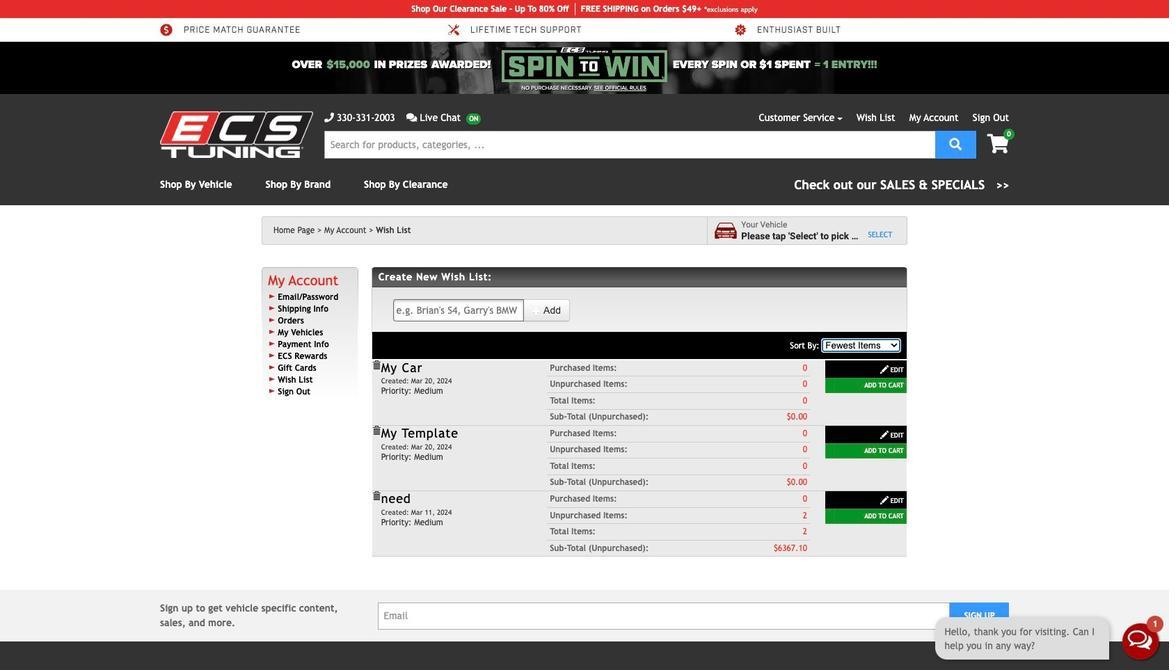 Task type: locate. For each thing, give the bounding box(es) containing it.
2 vertical spatial delete image
[[371, 491, 381, 501]]

delete image for the bottommost white image
[[371, 360, 381, 370]]

2 white image from the top
[[879, 496, 889, 505]]

white image
[[879, 430, 889, 440], [879, 496, 889, 505]]

1 vertical spatial delete image
[[371, 426, 381, 436]]

white image
[[532, 306, 541, 316], [879, 365, 889, 374]]

0 horizontal spatial white image
[[532, 306, 541, 316]]

ecs tuning 'spin to win' contest logo image
[[502, 47, 667, 82]]

2 delete image from the top
[[371, 426, 381, 436]]

Search text field
[[324, 131, 935, 159]]

delete image for first white icon from the top
[[371, 426, 381, 436]]

0 vertical spatial delete image
[[371, 360, 381, 370]]

1 horizontal spatial white image
[[879, 365, 889, 374]]

1 white image from the top
[[879, 430, 889, 440]]

shopping cart image
[[987, 134, 1009, 154]]

0 vertical spatial white image
[[879, 430, 889, 440]]

1 vertical spatial white image
[[879, 365, 889, 374]]

1 delete image from the top
[[371, 360, 381, 370]]

delete image for second white icon from the top of the page
[[371, 491, 381, 501]]

delete image
[[371, 360, 381, 370], [371, 426, 381, 436], [371, 491, 381, 501]]

3 delete image from the top
[[371, 491, 381, 501]]

0 vertical spatial white image
[[532, 306, 541, 316]]

1 vertical spatial white image
[[879, 496, 889, 505]]



Task type: describe. For each thing, give the bounding box(es) containing it.
ecs tuning image
[[160, 111, 313, 158]]

phone image
[[324, 113, 334, 122]]

comments image
[[406, 113, 417, 122]]

e.g. Brian's S4, Garry's BMW E92...etc text field
[[393, 299, 524, 321]]

search image
[[949, 137, 962, 150]]

Email email field
[[378, 602, 950, 630]]



Task type: vqa. For each thing, say whether or not it's contained in the screenshot.
bottommost High
no



